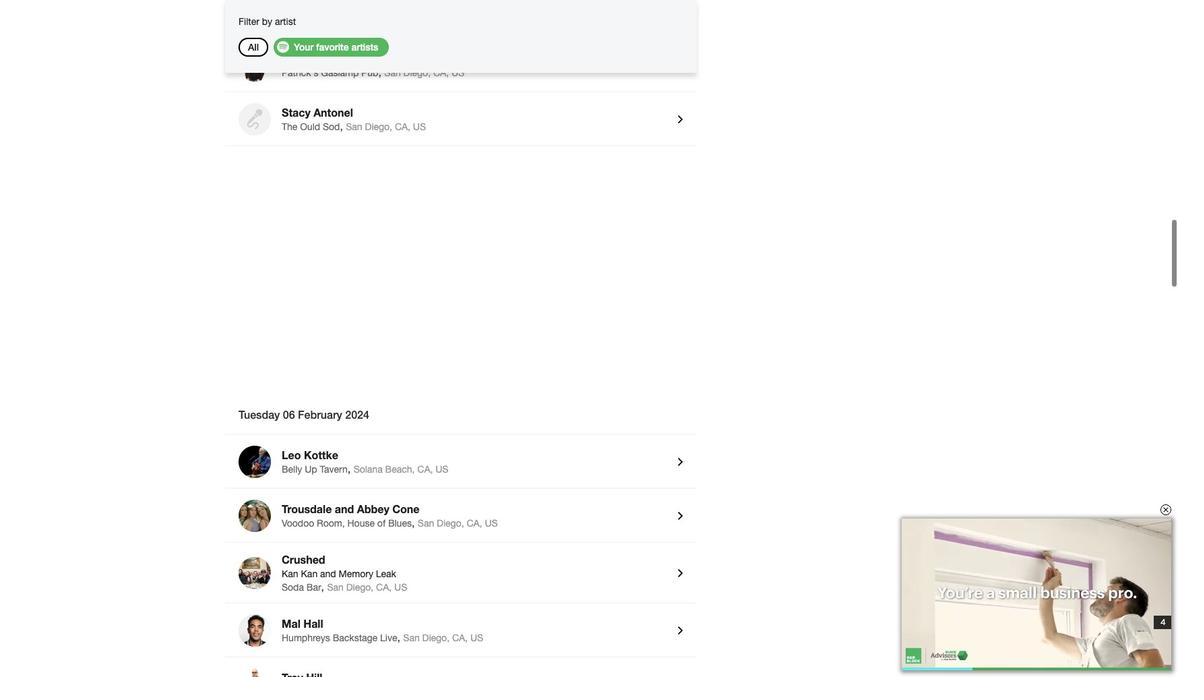 Task type: describe. For each thing, give the bounding box(es) containing it.
06
[[283, 408, 295, 421]]

leo kottke link
[[282, 448, 668, 463]]

patrick's gaslamp pub link
[[282, 67, 379, 78]]

all link
[[248, 41, 259, 53]]

live
[[380, 633, 398, 643]]

humphreys backstage live link
[[282, 633, 398, 643]]

san for stacy antonel
[[346, 121, 363, 132]]

san inside trousdale and abbey cone voodoo room, house of blues , san diego, ca, us
[[418, 518, 434, 529]]

antonel
[[314, 106, 353, 119]]

sod
[[323, 121, 340, 132]]

house
[[348, 518, 375, 529]]

the
[[282, 121, 298, 132]]

diego, inside trousdale and abbey cone voodoo room, house of blues , san diego, ca, us
[[437, 518, 464, 529]]

leo kottke live image
[[239, 446, 271, 478]]

trey
[[282, 52, 303, 65]]

trousdale and abbey cone link
[[282, 502, 668, 517]]

mal hall humphreys backstage live , san diego, ca, us
[[282, 617, 484, 643]]

performing
[[392, 13, 438, 24]]

by
[[262, 16, 272, 27]]

bar
[[307, 582, 321, 593]]

crushed live image
[[239, 557, 271, 589]]

us for hill
[[452, 67, 465, 78]]

crushed
[[282, 553, 325, 566]]

ca, inside trousdale and abbey cone voodoo room, house of blues , san diego, ca, us
[[467, 518, 483, 529]]

, for hill
[[379, 66, 382, 78]]

artists
[[352, 41, 379, 53]]

trousdale and abbey cone voodoo room, house of blues , san diego, ca, us
[[282, 502, 498, 529]]

1 kan from the left
[[282, 569, 299, 579]]

and inside trousdale and abbey cone voodoo room, house of blues , san diego, ca, us
[[335, 502, 354, 515]]

4
[[1161, 616, 1166, 628]]

the ould sod link
[[282, 121, 340, 132]]

all
[[248, 41, 259, 53]]

hill
[[306, 52, 323, 65]]

room,
[[317, 518, 345, 529]]

diego, inside crushed kan kan and memory leak soda bar , san diego, ca, us
[[346, 582, 374, 593]]

february
[[298, 408, 343, 421]]

trousdale
[[282, 502, 332, 515]]

kottke
[[304, 448, 338, 461]]

diego, for hall
[[423, 633, 450, 643]]

bria skonberg live image
[[239, 0, 271, 28]]

leak
[[376, 569, 396, 579]]

patrick's
[[282, 67, 319, 78]]

tavern
[[320, 464, 348, 475]]

voodoo
[[282, 518, 314, 529]]

us for antonel
[[413, 121, 426, 132]]

crushed kan kan and memory leak soda bar , san diego, ca, us
[[282, 553, 408, 593]]

the
[[376, 13, 389, 24]]

arts
[[441, 13, 458, 24]]

pub
[[362, 67, 379, 78]]

san for mal hall
[[404, 633, 420, 643]]

ca, for stacy antonel
[[395, 121, 411, 132]]

, inside crushed kan kan and memory leak soda bar , san diego, ca, us
[[321, 581, 324, 593]]

cone
[[393, 502, 420, 515]]

mal
[[282, 617, 301, 630]]

backstage
[[333, 633, 378, 643]]

stacy antonel link
[[282, 106, 668, 121]]

tuesday
[[239, 408, 280, 421]]

soda bar link
[[282, 582, 321, 593]]



Task type: locate. For each thing, give the bounding box(es) containing it.
, for hall
[[398, 631, 401, 643]]

hall
[[304, 617, 323, 630]]

us inside trey hill patrick's gaslamp pub , san diego, ca, us
[[452, 67, 465, 78]]

and up bar
[[320, 569, 336, 579]]

, right gaslamp
[[379, 66, 382, 78]]

stacy
[[282, 106, 311, 119]]

belly up tavern link
[[282, 464, 348, 475]]

diego, for hill
[[404, 67, 431, 78]]

stacy antonel the ould sod , san diego, ca, us
[[282, 106, 426, 132]]

voodoo room, house of blues link
[[282, 518, 412, 529]]

memory
[[339, 569, 374, 579]]

your
[[294, 41, 314, 53]]

san right pub
[[385, 67, 401, 78]]

2024
[[345, 408, 370, 421]]

us inside 'leo kottke belly up tavern , solana beach, ca, us'
[[436, 464, 449, 475]]

ca,
[[434, 67, 449, 78], [395, 121, 411, 132], [418, 464, 433, 475], [467, 518, 483, 529], [376, 582, 392, 593], [452, 633, 468, 643]]

mccallum
[[282, 13, 325, 24]]

ca, for trey hill
[[434, 67, 449, 78]]

us for kottke
[[436, 464, 449, 475]]

theatre
[[327, 13, 359, 24]]

san
[[385, 67, 401, 78], [346, 121, 363, 132], [418, 518, 434, 529], [327, 582, 344, 593], [404, 633, 420, 643]]

us down leak
[[395, 582, 408, 593]]

us
[[452, 67, 465, 78], [413, 121, 426, 132], [436, 464, 449, 475], [485, 518, 498, 529], [395, 582, 408, 593], [471, 633, 484, 643]]

beach,
[[385, 464, 415, 475]]

san down cone
[[418, 518, 434, 529]]

artist
[[275, 16, 296, 27]]

mccallum theatre for the performing arts
[[282, 13, 458, 24]]

san right live
[[404, 633, 420, 643]]

up
[[305, 464, 317, 475]]

your favorite artists button
[[274, 38, 389, 57]]

diego, inside the mal hall humphreys backstage live , san diego, ca, us
[[423, 633, 450, 643]]

kan
[[282, 569, 299, 579], [301, 569, 318, 579]]

diego, right pub
[[404, 67, 431, 78]]

ca, inside trey hill patrick's gaslamp pub , san diego, ca, us
[[434, 67, 449, 78]]

stacy antonel live image
[[239, 103, 271, 136]]

trousdale live image
[[239, 500, 271, 532]]

leo
[[282, 448, 301, 461]]

san inside stacy antonel the ould sod , san diego, ca, us
[[346, 121, 363, 132]]

san for trey hill
[[385, 67, 401, 78]]

tuesday 06 february 2024
[[239, 408, 370, 421]]

0 vertical spatial and
[[335, 502, 354, 515]]

us down trousdale and abbey cone link at the bottom
[[485, 518, 498, 529]]

mal hall live image
[[239, 614, 271, 647]]

ca, inside the mal hall humphreys backstage live , san diego, ca, us
[[452, 633, 468, 643]]

ca, for leo kottke
[[418, 464, 433, 475]]

kan up soda
[[282, 569, 299, 579]]

,
[[379, 66, 382, 78], [340, 120, 343, 132], [348, 463, 351, 475], [412, 517, 415, 529], [321, 581, 324, 593], [398, 631, 401, 643]]

us for hall
[[471, 633, 484, 643]]

for
[[362, 13, 373, 24]]

us down trey hill link
[[452, 67, 465, 78]]

, right backstage at the left bottom of the page
[[398, 631, 401, 643]]

, inside trey hill patrick's gaslamp pub , san diego, ca, us
[[379, 66, 382, 78]]

trey hill link
[[282, 52, 668, 67]]

san inside crushed kan kan and memory leak soda bar , san diego, ca, us
[[327, 582, 344, 593]]

trey hill patrick's gaslamp pub , san diego, ca, us
[[282, 52, 465, 78]]

your favorite artists
[[294, 41, 379, 53]]

and up voodoo room, house of blues link
[[335, 502, 354, 515]]

diego, inside stacy antonel the ould sod , san diego, ca, us
[[365, 121, 392, 132]]

1 vertical spatial and
[[320, 569, 336, 579]]

soda
[[282, 582, 304, 593]]

, for kottke
[[348, 463, 351, 475]]

filter by artist
[[239, 16, 296, 27]]

ca, inside crushed kan kan and memory leak soda bar , san diego, ca, us
[[376, 582, 392, 593]]

san inside trey hill patrick's gaslamp pub , san diego, ca, us
[[385, 67, 401, 78]]

ca, for mal hall
[[452, 633, 468, 643]]

and inside crushed kan kan and memory leak soda bar , san diego, ca, us
[[320, 569, 336, 579]]

favorite
[[316, 41, 349, 53]]

leo kottke belly up tavern , solana beach, ca, us
[[282, 448, 449, 475]]

us down stacy antonel link
[[413, 121, 426, 132]]

, inside stacy antonel the ould sod , san diego, ca, us
[[340, 120, 343, 132]]

solana
[[354, 464, 383, 475]]

ould
[[300, 121, 320, 132]]

humphreys
[[282, 633, 330, 643]]

ca, inside stacy antonel the ould sod , san diego, ca, us
[[395, 121, 411, 132]]

diego, for antonel
[[365, 121, 392, 132]]

us inside trousdale and abbey cone voodoo room, house of blues , san diego, ca, us
[[485, 518, 498, 529]]

blues
[[388, 518, 412, 529]]

and
[[335, 502, 354, 515], [320, 569, 336, 579]]

diego,
[[404, 67, 431, 78], [365, 121, 392, 132], [437, 518, 464, 529], [346, 582, 374, 593], [423, 633, 450, 643]]

us inside stacy antonel the ould sod , san diego, ca, us
[[413, 121, 426, 132]]

diego, down memory
[[346, 582, 374, 593]]

us inside the mal hall humphreys backstage live , san diego, ca, us
[[471, 633, 484, 643]]

, right soda
[[321, 581, 324, 593]]

filter
[[239, 16, 260, 27]]

us inside crushed kan kan and memory leak soda bar , san diego, ca, us
[[395, 582, 408, 593]]

kan up bar
[[301, 569, 318, 579]]

gaslamp
[[321, 67, 359, 78]]

san right bar
[[327, 582, 344, 593]]

us down mal hall link
[[471, 633, 484, 643]]

, left solana
[[348, 463, 351, 475]]

diego, down trousdale and abbey cone link at the bottom
[[437, 518, 464, 529]]

san inside the mal hall humphreys backstage live , san diego, ca, us
[[404, 633, 420, 643]]

trey hill live image
[[239, 49, 271, 82]]

ca, inside 'leo kottke belly up tavern , solana beach, ca, us'
[[418, 464, 433, 475]]

, down antonel
[[340, 120, 343, 132]]

mccallum theatre for the performing arts link
[[282, 13, 458, 24]]

2 kan from the left
[[301, 569, 318, 579]]

, for antonel
[[340, 120, 343, 132]]

diego, down mal hall link
[[423, 633, 450, 643]]

mal hall link
[[282, 617, 668, 632]]

, down cone
[[412, 517, 415, 529]]

diego, right "sod"
[[365, 121, 392, 132]]

diego, inside trey hill patrick's gaslamp pub , san diego, ca, us
[[404, 67, 431, 78]]

, inside trousdale and abbey cone voodoo room, house of blues , san diego, ca, us
[[412, 517, 415, 529]]

us down leo kottke link
[[436, 464, 449, 475]]

1 horizontal spatial kan
[[301, 569, 318, 579]]

, inside the mal hall humphreys backstage live , san diego, ca, us
[[398, 631, 401, 643]]

of
[[378, 518, 386, 529]]

0 horizontal spatial kan
[[282, 569, 299, 579]]

, inside 'leo kottke belly up tavern , solana beach, ca, us'
[[348, 463, 351, 475]]

abbey
[[357, 502, 390, 515]]

belly
[[282, 464, 302, 475]]

san right "sod"
[[346, 121, 363, 132]]



Task type: vqa. For each thing, say whether or not it's contained in the screenshot.
the Mal Hall live icon
yes



